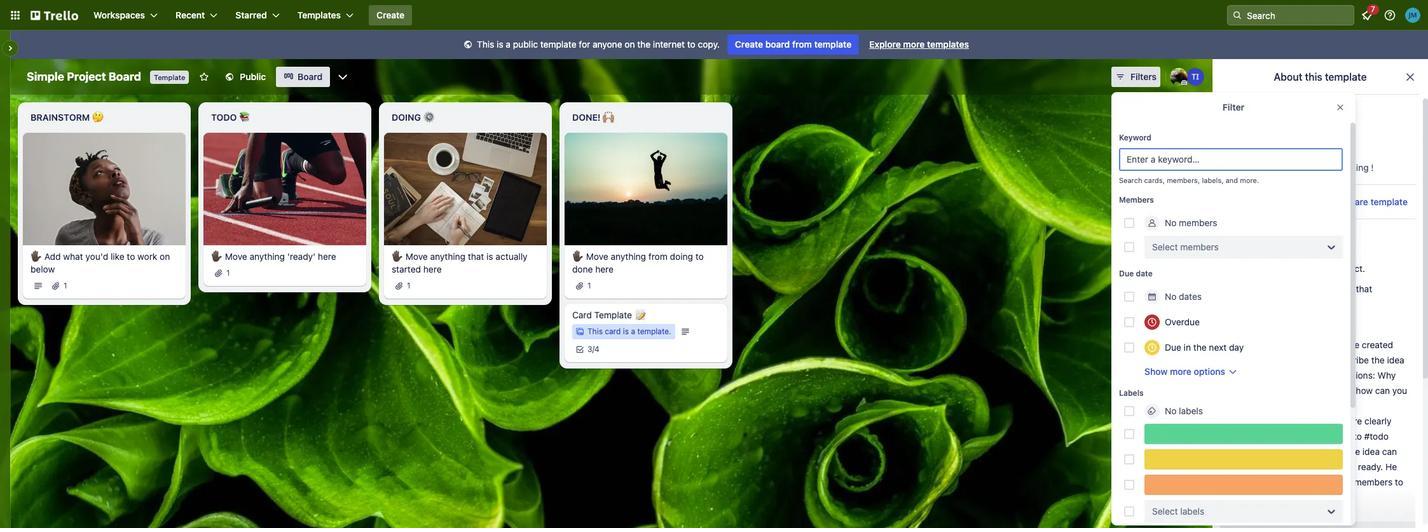 Task type: locate. For each thing, give the bounding box(es) containing it.
each list can hold items (cards) that represent ideas or tasks.
[[1225, 284, 1373, 307]]

it
[[1337, 385, 1342, 396]]

is right s/he
[[1349, 462, 1356, 473]]

0 vertical spatial move
[[1329, 431, 1352, 442]]

move for ✋🏿 move anything from doing to done here
[[586, 251, 608, 262]]

1 vertical spatial todo
[[1241, 416, 1267, 427]]

due for due date
[[1119, 269, 1134, 279]]

of
[[1336, 446, 1345, 457]]

here,
[[1269, 446, 1291, 457]]

1 horizontal spatial from
[[792, 39, 812, 50]]

1 horizontal spatial brainstorm
[[1241, 340, 1301, 350]]

1 horizontal spatial 📚
[[1269, 416, 1280, 427]]

no left dates
[[1165, 291, 1177, 302]]

tasks.
[[1302, 296, 1327, 307]]

0 horizontal spatial template
[[154, 73, 185, 81]]

labels down show more options button in the bottom right of the page
[[1179, 406, 1203, 417]]

1 horizontal spatial ideas
[[1325, 416, 1347, 427]]

1 horizontal spatial ⚙️
[[1273, 507, 1284, 518]]

members down no members at the right
[[1181, 242, 1219, 252]]

3 no from the top
[[1165, 406, 1177, 417]]

1 select from the top
[[1152, 242, 1178, 252]]

color: green, title: none element
[[1145, 424, 1343, 445]]

idea
[[1387, 355, 1405, 366], [1363, 446, 1380, 457]]

no down "show more options"
[[1165, 406, 1177, 417]]

1 for ✋🏿 move anything from doing to done here
[[588, 281, 591, 290]]

0 vertical spatial doing
[[392, 112, 421, 123]]

0 horizontal spatial for
[[579, 39, 590, 50]]

1 horizontal spatial 🤔
[[1303, 340, 1315, 350]]

0 vertical spatial no
[[1165, 217, 1177, 228]]

hold
[[1279, 284, 1297, 294]]

here right started at the left
[[423, 264, 442, 275]]

📚 inside text field
[[239, 112, 251, 123]]

0 vertical spatial from
[[792, 39, 812, 50]]

more right show
[[1170, 366, 1192, 377]]

todo 📚 down public button
[[211, 112, 251, 123]]

on for anyone
[[625, 39, 635, 50]]

brainstorm 🤔
[[31, 112, 104, 123], [1241, 340, 1315, 350]]

cards,
[[1144, 176, 1165, 184]]

move for ✋🏿 move anything 'ready' here
[[225, 251, 247, 262]]

todo down public button
[[211, 112, 237, 123]]

labels
[[1179, 406, 1203, 417], [1181, 506, 1205, 517]]

ideas down hold
[[1267, 296, 1289, 307]]

1 vertical spatial more
[[1170, 366, 1192, 377]]

this left card
[[588, 327, 603, 336]]

board inside board link
[[298, 71, 323, 82]]

this for this is a public template for anyone on the internet to copy.
[[477, 39, 494, 50]]

board left customize views image
[[298, 71, 323, 82]]

1 horizontal spatial idea
[[1387, 355, 1405, 366]]

here for ✋🏿 move anything that is actually started here
[[423, 264, 442, 275]]

0 horizontal spatial simple
[[27, 70, 64, 83]]

select for select members
[[1152, 242, 1178, 252]]

template left explore
[[814, 39, 852, 50]]

are inside : once the ideas are clearly defined, the task can move to #todo stage. here, the owner of the idea can move to #doing once s/he is ready. he can also wait a bit for other members to join.
[[1349, 416, 1362, 427]]

0 horizontal spatial from
[[649, 251, 668, 262]]

a left public
[[506, 39, 511, 50]]

1 vertical spatial on
[[160, 251, 170, 262]]

1 horizontal spatial simple
[[1225, 263, 1253, 274]]

🤔 down project
[[92, 112, 104, 123]]

on
[[625, 39, 635, 50], [160, 251, 170, 262], [1314, 263, 1324, 274]]

idea up why
[[1387, 355, 1405, 366]]

1 horizontal spatial board
[[298, 71, 323, 82]]

to left #todo
[[1354, 431, 1362, 442]]

0 horizontal spatial brainstorm
[[31, 112, 90, 123]]

list
[[1248, 284, 1260, 294]]

1 move from the left
[[225, 251, 247, 262]]

template
[[540, 39, 577, 50], [814, 39, 852, 50], [1325, 71, 1367, 83], [1371, 196, 1408, 207]]

2 move from the left
[[406, 251, 428, 262]]

0 horizontal spatial board
[[766, 39, 790, 50]]

✋🏿 inside ✋🏿 add what you'd like to work on below
[[31, 251, 42, 262]]

1 down what
[[64, 281, 67, 290]]

(cards)
[[1325, 284, 1354, 294]]

2 vertical spatial members
[[1354, 477, 1393, 488]]

1 you from the left
[[1241, 385, 1256, 396]]

0 horizontal spatial brainstorm 🤔
[[31, 112, 104, 123]]

simple inside board name text box
[[27, 70, 64, 83]]

anything
[[250, 251, 285, 262], [430, 251, 466, 262], [611, 251, 646, 262]]

1 horizontal spatial this
[[588, 327, 603, 336]]

Board name text field
[[20, 67, 148, 87]]

anything for 'ready'
[[250, 251, 285, 262]]

board
[[766, 39, 790, 50], [1256, 263, 1280, 274]]

: inside : ideas are created here. here people can describe the idea following three simple questions: why you wish to do it, what it is, how can you do it.
[[1317, 340, 1320, 350]]

to left copy.
[[687, 39, 696, 50]]

✋🏿 inside the ✋🏿 move anything from doing to done here
[[572, 251, 584, 262]]

BRAINSTORM 🤔 text field
[[23, 107, 186, 128]]

share template button
[[1326, 195, 1408, 209]]

1 vertical spatial brainstorm 🤔
[[1241, 340, 1315, 350]]

on right work
[[160, 251, 170, 262]]

0 horizontal spatial create
[[377, 10, 405, 20]]

1 vertical spatial are
[[1349, 416, 1362, 427]]

0 horizontal spatial on
[[160, 251, 170, 262]]

members down ready.
[[1354, 477, 1393, 488]]

1 horizontal spatial create
[[735, 39, 763, 50]]

simple up the "each"
[[1225, 263, 1253, 274]]

brainstorm 🤔 down board name text box
[[31, 112, 104, 123]]

on inside ✋🏿 add what you'd like to work on below
[[160, 251, 170, 262]]

from inside the ✋🏿 move anything from doing to done here
[[649, 251, 668, 262]]

0 horizontal spatial ideas
[[1267, 296, 1289, 307]]

on right anyone
[[625, 39, 635, 50]]

1 vertical spatial ideas
[[1325, 416, 1347, 427]]

0 vertical spatial do
[[1290, 385, 1300, 396]]

0 vertical spatial todo
[[211, 112, 237, 123]]

due left "in"
[[1165, 342, 1182, 353]]

that down project.
[[1356, 284, 1373, 294]]

1 no from the top
[[1165, 217, 1177, 228]]

template up card
[[594, 309, 632, 320]]

board right filter
[[1246, 108, 1274, 120]]

task
[[1292, 431, 1310, 442]]

what
[[63, 251, 83, 262]]

brainstorm down board name text box
[[31, 112, 90, 123]]

here inside ✋🏿 move anything that is actually started here
[[423, 264, 442, 275]]

you up it.
[[1241, 385, 1256, 396]]

do
[[1290, 385, 1300, 396], [1241, 401, 1251, 411]]

1 vertical spatial template
[[594, 309, 632, 320]]

0 vertical spatial this
[[477, 39, 494, 50]]

show more options button
[[1145, 366, 1238, 378]]

1 horizontal spatial on
[[625, 39, 635, 50]]

0 vertical spatial brainstorm
[[31, 112, 90, 123]]

ideas
[[1322, 340, 1344, 350]]

here
[[1264, 355, 1284, 366]]

2 horizontal spatial here
[[595, 264, 614, 275]]

1 horizontal spatial you
[[1393, 385, 1407, 396]]

@dmugisha
[[1264, 144, 1312, 155]]

no members
[[1165, 217, 1218, 228]]

1 horizontal spatial :
[[1284, 507, 1287, 518]]

1 vertical spatial idea
[[1363, 446, 1380, 457]]

: left the "ideas"
[[1317, 340, 1320, 350]]

1 for ✋🏿 move anything that is actually started here
[[407, 281, 411, 290]]

brainstorm up here
[[1241, 340, 1301, 350]]

0 horizontal spatial move
[[225, 251, 247, 262]]

1 vertical spatial simple
[[1225, 263, 1253, 274]]

0 vertical spatial that
[[468, 251, 484, 262]]

1 vertical spatial no
[[1165, 291, 1177, 302]]

DONE! 🙌🏽 text field
[[565, 107, 728, 128]]

move inside the ✋🏿 move anything from doing to done here
[[586, 251, 608, 262]]

0 vertical spatial board
[[766, 39, 790, 50]]

doing for doing ⚙️ : ongoing
[[1241, 507, 1270, 518]]

move up of
[[1329, 431, 1352, 442]]

can right list
[[1262, 284, 1277, 294]]

select labels
[[1152, 506, 1205, 517]]

this right sm image
[[477, 39, 494, 50]]

wait
[[1277, 477, 1294, 488]]

the right "in"
[[1194, 342, 1207, 353]]

⚙️ for doing ⚙️ : ongoing
[[1273, 507, 1284, 518]]

are
[[1347, 340, 1360, 350], [1349, 416, 1362, 427]]

do left it.
[[1241, 401, 1251, 411]]

show
[[1145, 366, 1168, 377]]

✋🏿 inside ✋🏿 move anything that is actually started here
[[392, 251, 403, 262]]

1 vertical spatial doing
[[1241, 507, 1270, 518]]

:
[[1317, 340, 1320, 350], [1280, 416, 1283, 427], [1284, 507, 1287, 518]]

move down stage.
[[1241, 462, 1263, 473]]

board for create
[[766, 39, 790, 50]]

recent
[[176, 10, 205, 20]]

idea inside : once the ideas are clearly defined, the task can move to #todo stage. here, the owner of the idea can move to #doing once s/he is ready. he can also wait a bit for other members to join.
[[1363, 446, 1380, 457]]

1 horizontal spatial move
[[406, 251, 428, 262]]

0 vertical spatial select
[[1152, 242, 1178, 252]]

due left date
[[1119, 269, 1134, 279]]

explore more templates link
[[862, 34, 977, 55]]

can
[[1262, 284, 1277, 294], [1316, 355, 1331, 366], [1375, 385, 1390, 396], [1312, 431, 1327, 442], [1382, 446, 1397, 457], [1241, 477, 1256, 488]]

1 horizontal spatial brainstorm 🤔
[[1241, 340, 1315, 350]]

3 anything from the left
[[611, 251, 646, 262]]

what
[[1313, 385, 1334, 396]]

2 horizontal spatial anything
[[611, 251, 646, 262]]

simple left project
[[27, 70, 64, 83]]

0 vertical spatial are
[[1347, 340, 1360, 350]]

doing ⚙️
[[392, 112, 435, 123]]

0 vertical spatial labels
[[1179, 406, 1203, 417]]

can up the simple
[[1316, 355, 1331, 366]]

1 down started at the left
[[407, 281, 411, 290]]

is left everything
[[1317, 162, 1323, 173]]

0 vertical spatial 📚
[[239, 112, 251, 123]]

⚙️ inside doing ⚙️ text field
[[423, 112, 435, 123]]

todo up defined,
[[1241, 416, 1267, 427]]

due
[[1119, 269, 1134, 279], [1165, 342, 1182, 353]]

1 vertical spatial select
[[1152, 506, 1178, 517]]

search image
[[1232, 10, 1243, 20]]

1 anything from the left
[[250, 251, 285, 262]]

the right of
[[1347, 446, 1360, 457]]

board right project
[[109, 70, 141, 83]]

todo 📚 down it.
[[1241, 416, 1280, 427]]

3 ✋🏿 from the left
[[392, 251, 403, 262]]

0 horizontal spatial you
[[1241, 385, 1256, 396]]

2 no from the top
[[1165, 291, 1177, 302]]

idea up ready.
[[1363, 446, 1380, 457]]

1 horizontal spatial more
[[1170, 366, 1192, 377]]

color: orange, title: none element
[[1145, 475, 1343, 495]]

0 vertical spatial simple
[[27, 70, 64, 83]]

is
[[497, 39, 503, 50], [1317, 162, 1323, 173], [487, 251, 493, 262], [623, 327, 629, 336], [1349, 462, 1356, 473]]

dmugisha (dmugisha) image
[[1224, 132, 1256, 164]]

are up describe
[[1347, 340, 1360, 350]]

doing inside doing ⚙️ text field
[[392, 112, 421, 123]]

📚 left once
[[1269, 416, 1280, 427]]

idea inside : ideas are created here. here people can describe the idea following three simple questions: why you wish to do it, what it is, how can you do it.
[[1387, 355, 1405, 366]]

move
[[225, 251, 247, 262], [406, 251, 428, 262], [586, 251, 608, 262]]

for right bit
[[1316, 477, 1328, 488]]

to down he
[[1395, 477, 1403, 488]]

no for no labels
[[1165, 406, 1177, 417]]

🤔 up people
[[1303, 340, 1315, 350]]

the
[[637, 39, 651, 50], [1194, 342, 1207, 353], [1372, 355, 1385, 366], [1309, 416, 1323, 427], [1277, 431, 1290, 442], [1293, 446, 1306, 457], [1347, 446, 1360, 457]]

to right doing
[[696, 251, 704, 262]]

📚 down public button
[[239, 112, 251, 123]]

✋🏿 inside ✋🏿 move anything 'ready' here link
[[211, 251, 223, 262]]

ideas down "it"
[[1325, 416, 1347, 427]]

template up close popover icon
[[1325, 71, 1367, 83]]

labels down color: orange, title: none element
[[1181, 506, 1205, 517]]

in
[[1184, 342, 1191, 353]]

more inside button
[[1170, 366, 1192, 377]]

: left ongoing
[[1284, 507, 1287, 518]]

you
[[1241, 385, 1256, 396], [1393, 385, 1407, 396]]

3 move from the left
[[586, 251, 608, 262]]

template right share
[[1371, 196, 1408, 207]]

create
[[377, 10, 405, 20], [735, 39, 763, 50]]

1 horizontal spatial here
[[423, 264, 442, 275]]

this
[[477, 39, 494, 50], [588, 327, 603, 336]]

that
[[468, 251, 484, 262], [1356, 284, 1373, 294]]

members
[[1179, 217, 1218, 228], [1181, 242, 1219, 252], [1354, 477, 1393, 488]]

1 for ✋🏿 move anything 'ready' here
[[226, 268, 230, 278]]

1 horizontal spatial due
[[1165, 342, 1182, 353]]

here inside the ✋🏿 move anything from doing to done here
[[595, 264, 614, 275]]

the left internet
[[637, 39, 651, 50]]

here right 'ready' on the left top
[[318, 251, 336, 262]]

1 horizontal spatial anything
[[430, 251, 466, 262]]

0 horizontal spatial here
[[318, 251, 336, 262]]

here
[[318, 251, 336, 262], [423, 264, 442, 275], [595, 264, 614, 275]]

sm image
[[462, 39, 474, 52]]

no for no dates
[[1165, 291, 1177, 302]]

template left "star or unstar board" 'image'
[[154, 73, 185, 81]]

members up select members
[[1179, 217, 1218, 228]]

1 vertical spatial :
[[1280, 416, 1283, 427]]

0 horizontal spatial doing
[[392, 112, 421, 123]]

0 horizontal spatial do
[[1241, 401, 1251, 411]]

3
[[588, 344, 592, 354]]

0 vertical spatial ⚙️
[[423, 112, 435, 123]]

2 ✋🏿 from the left
[[211, 251, 223, 262]]

that left actually
[[468, 251, 484, 262]]

jeremy miller (jeremymiller198) image
[[1405, 8, 1421, 23]]

anything inside the ✋🏿 move anything from doing to done here
[[611, 251, 646, 262]]

template.
[[637, 327, 671, 336]]

0 vertical spatial for
[[579, 39, 590, 50]]

trello inspiration (inspiringtaco) image
[[1187, 68, 1205, 86]]

: inside : once the ideas are clearly defined, the task can move to #todo stage. here, the owner of the idea can move to #doing once s/he is ready. he can also wait a bit for other members to join.
[[1280, 416, 1283, 427]]

to right like
[[127, 251, 135, 262]]

project.
[[1334, 263, 1365, 274]]

2 horizontal spatial move
[[586, 251, 608, 262]]

2 you from the left
[[1393, 385, 1407, 396]]

this for this card is a template.
[[588, 327, 603, 336]]

is inside ✋🏿 move anything that is actually started here
[[487, 251, 493, 262]]

show more options
[[1145, 366, 1226, 377]]

0 vertical spatial members
[[1179, 217, 1218, 228]]

1 horizontal spatial todo 📚
[[1241, 416, 1280, 427]]

Search field
[[1243, 6, 1354, 25]]

0 horizontal spatial anything
[[250, 251, 285, 262]]

1 down done
[[588, 281, 591, 290]]

here right done
[[595, 264, 614, 275]]

#doing
[[1276, 462, 1305, 473]]

2 vertical spatial no
[[1165, 406, 1177, 417]]

2 anything from the left
[[430, 251, 466, 262]]

brainstorm 🤔 up here
[[1241, 340, 1315, 350]]

the down created
[[1372, 355, 1385, 366]]

1 horizontal spatial todo
[[1241, 416, 1267, 427]]

1 vertical spatial 🤔
[[1303, 340, 1315, 350]]

on right start
[[1314, 263, 1324, 274]]

do left 'it,'
[[1290, 385, 1300, 396]]

: ideas are created here. here people can describe the idea following three simple questions: why you wish to do it, what it is, how can you do it.
[[1241, 340, 1407, 411]]

members inside : once the ideas are clearly defined, the task can move to #todo stage. here, the owner of the idea can move to #doing once s/he is ready. he can also wait a bit for other members to join.
[[1354, 477, 1393, 488]]

1 vertical spatial brainstorm
[[1241, 340, 1301, 350]]

board link
[[276, 67, 330, 87]]

2 horizontal spatial board
[[1246, 108, 1274, 120]]

a left bit
[[1296, 477, 1301, 488]]

anything inside ✋🏿 move anything that is actually started here
[[430, 251, 466, 262]]

#todo
[[1365, 431, 1389, 442]]

0 horizontal spatial 🤔
[[92, 112, 104, 123]]

move
[[1329, 431, 1352, 442], [1241, 462, 1263, 473]]

move inside ✋🏿 move anything that is actually started here
[[406, 251, 428, 262]]

todo 📚
[[211, 112, 251, 123], [1241, 416, 1280, 427]]

0 horizontal spatial todo
[[211, 112, 237, 123]]

2 vertical spatial :
[[1284, 507, 1287, 518]]

1 vertical spatial move
[[1241, 462, 1263, 473]]

0 horizontal spatial this
[[477, 39, 494, 50]]

1 vertical spatial from
[[649, 251, 668, 262]]

here.
[[1241, 355, 1262, 366]]

1 down ✋🏿 move anything 'ready' here
[[226, 268, 230, 278]]

0 horizontal spatial 📚
[[239, 112, 251, 123]]

for
[[579, 39, 590, 50], [1316, 477, 1328, 488]]

here for ✋🏿 move anything from doing to done here
[[595, 264, 614, 275]]

below
[[31, 264, 55, 275]]

2 select from the top
[[1152, 506, 1178, 517]]

owner
[[1309, 446, 1334, 457]]

create inside button
[[377, 10, 405, 20]]

0 horizontal spatial :
[[1280, 416, 1283, 427]]

1 vertical spatial do
[[1241, 401, 1251, 411]]

0 vertical spatial create
[[377, 10, 405, 20]]

✋🏿 move anything 'ready' here
[[211, 251, 336, 262]]

to
[[687, 39, 696, 50], [127, 251, 135, 262], [696, 251, 704, 262], [1282, 263, 1290, 274], [1279, 385, 1287, 396], [1354, 431, 1362, 442], [1265, 462, 1274, 473], [1395, 477, 1403, 488]]

you down why
[[1393, 385, 1407, 396]]

brainstorm inside text field
[[31, 112, 90, 123]]

4 ✋🏿 from the left
[[572, 251, 584, 262]]

more for explore
[[903, 39, 925, 50]]

is,
[[1344, 385, 1354, 396]]

2 horizontal spatial on
[[1314, 263, 1324, 274]]

1 vertical spatial due
[[1165, 342, 1182, 353]]

⚙️
[[423, 112, 435, 123], [1273, 507, 1284, 518]]

for left anyone
[[579, 39, 590, 50]]

0 horizontal spatial todo 📚
[[211, 112, 251, 123]]

to right wish
[[1279, 385, 1287, 396]]

board for board
[[298, 71, 323, 82]]

✋🏿
[[31, 251, 42, 262], [211, 251, 223, 262], [392, 251, 403, 262], [572, 251, 584, 262]]

for inside : once the ideas are clearly defined, the task can move to #todo stage. here, the owner of the idea can move to #doing once s/he is ready. he can also wait a bit for other members to join.
[[1316, 477, 1328, 488]]

no up select members
[[1165, 217, 1177, 228]]

open information menu image
[[1384, 9, 1397, 22]]

0 vertical spatial due
[[1119, 269, 1134, 279]]

0 vertical spatial 🤔
[[92, 112, 104, 123]]

overdue
[[1165, 317, 1200, 328]]

are left clearly
[[1349, 416, 1362, 427]]

todo
[[211, 112, 237, 123], [1241, 416, 1267, 427]]

also
[[1258, 477, 1275, 488]]

is left actually
[[487, 251, 493, 262]]

more right explore
[[903, 39, 925, 50]]

brainstorm
[[31, 112, 90, 123], [1241, 340, 1301, 350]]

1 ✋🏿 from the left
[[31, 251, 42, 262]]

1 vertical spatial members
[[1181, 242, 1219, 252]]

: left once
[[1280, 416, 1283, 427]]

1
[[226, 268, 230, 278], [64, 281, 67, 290], [407, 281, 411, 290], [588, 281, 591, 290]]



Task type: vqa. For each thing, say whether or not it's contained in the screenshot.
defined,
yes



Task type: describe. For each thing, give the bounding box(es) containing it.
primary element
[[0, 0, 1428, 31]]

✋🏿 for ✋🏿 move anything that is actually started here
[[392, 251, 403, 262]]

✋🏿 for ✋🏿 add what you'd like to work on below
[[31, 251, 42, 262]]

todo inside text field
[[211, 112, 237, 123]]

the down task
[[1293, 446, 1306, 457]]

search
[[1119, 176, 1142, 184]]

simple for simple board to start on a project.
[[1225, 263, 1253, 274]]

todo 📚 inside text field
[[211, 112, 251, 123]]

simple project board
[[27, 70, 141, 83]]

about this template
[[1274, 71, 1367, 83]]

members for select members
[[1181, 242, 1219, 252]]

📝
[[635, 309, 646, 320]]

and
[[1226, 176, 1238, 184]]

✋🏿 add what you'd like to work on below link
[[31, 250, 178, 276]]

simple for simple project board
[[27, 70, 64, 83]]

Enter a keyword… text field
[[1119, 148, 1343, 171]]

card template 📝
[[572, 309, 646, 320]]

color: yellow, title: none element
[[1145, 450, 1343, 470]]

back to home image
[[31, 5, 78, 25]]

'ready'
[[287, 251, 316, 262]]

🤔 inside brainstorm 🤔 text field
[[92, 112, 104, 123]]

templates
[[297, 10, 341, 20]]

: for 🤔
[[1317, 340, 1320, 350]]

customize views image
[[337, 71, 349, 83]]

to inside the ✋🏿 move anything from doing to done here
[[696, 251, 704, 262]]

create for create board from template
[[735, 39, 763, 50]]

started
[[392, 264, 421, 275]]

clearly
[[1365, 416, 1392, 427]]

that inside the each list can hold items (cards) that represent ideas or tasks.
[[1356, 284, 1373, 294]]

other
[[1330, 477, 1352, 488]]

/
[[592, 344, 595, 354]]

you'd
[[85, 251, 108, 262]]

stage.
[[1241, 446, 1266, 457]]

✋🏿 for ✋🏿 move anything from doing to done here
[[572, 251, 584, 262]]

select for select labels
[[1152, 506, 1178, 517]]

: for 📚
[[1280, 416, 1283, 427]]

defined,
[[1241, 431, 1274, 442]]

templates
[[927, 39, 969, 50]]

it,
[[1303, 385, 1310, 396]]

card
[[605, 327, 621, 336]]

✋🏿 move anything that is actually started here
[[392, 251, 528, 275]]

is left public
[[497, 39, 503, 50]]

doing ⚙️ : ongoing
[[1241, 507, 1324, 518]]

template inside "create board from template" link
[[814, 39, 852, 50]]

a left project.
[[1327, 263, 1332, 274]]

✋🏿 move anything from doing to done here link
[[572, 250, 720, 276]]

wish
[[1258, 385, 1277, 396]]

options
[[1194, 366, 1226, 377]]

day
[[1229, 342, 1244, 353]]

no dates
[[1165, 291, 1202, 302]]

TODO 📚 text field
[[204, 107, 366, 128]]

about
[[1274, 71, 1303, 83]]

board admins
[[1246, 108, 1312, 120]]

this card is a template.
[[588, 327, 671, 336]]

more for show
[[1170, 366, 1192, 377]]

items
[[1300, 284, 1322, 294]]

ideas inside the each list can hold items (cards) that represent ideas or tasks.
[[1267, 296, 1289, 307]]

board for board admins
[[1246, 108, 1274, 120]]

simple board to start on a project.
[[1225, 263, 1365, 274]]

labels
[[1119, 389, 1144, 398]]

no for no members
[[1165, 217, 1177, 228]]

can down why
[[1375, 385, 1390, 396]]

how
[[1356, 385, 1373, 396]]

⚙️ for doing ⚙️
[[423, 112, 435, 123]]

doing
[[670, 251, 693, 262]]

: once the ideas are clearly defined, the task can move to #todo stage. here, the owner of the idea can move to #doing once s/he is ready. he can also wait a bit for other members to join.
[[1241, 416, 1403, 503]]

work
[[137, 251, 157, 262]]

anything for that
[[430, 251, 466, 262]]

due for due in the next day
[[1165, 342, 1182, 353]]

template right public
[[540, 39, 577, 50]]

once
[[1307, 462, 1327, 473]]

to up also
[[1265, 462, 1274, 473]]

the up here,
[[1277, 431, 1290, 442]]

can up join.
[[1241, 477, 1256, 488]]

ongoing
[[1289, 507, 1324, 518]]

can up he
[[1382, 446, 1397, 457]]

3 / 4
[[588, 344, 600, 354]]

starred
[[235, 10, 267, 20]]

dmugisha (dmugisha) image
[[1170, 68, 1188, 86]]

can inside the each list can hold items (cards) that represent ideas or tasks.
[[1262, 284, 1277, 294]]

anything for from
[[611, 251, 646, 262]]

done
[[572, 264, 593, 275]]

this is a public template for anyone on the internet to copy.
[[477, 39, 720, 50]]

members,
[[1167, 176, 1200, 184]]

workspaces button
[[86, 5, 165, 25]]

next
[[1209, 342, 1227, 353]]

2 vertical spatial on
[[1314, 263, 1324, 274]]

is right card
[[623, 327, 629, 336]]

created
[[1362, 340, 1393, 350]]

templates button
[[290, 5, 361, 25]]

0 vertical spatial template
[[154, 73, 185, 81]]

✋🏿 move anything that is actually started here link
[[392, 250, 539, 276]]

are inside : ideas are created here. here people can describe the idea following three simple questions: why you wish to do it, what it is, how can you do it.
[[1347, 340, 1360, 350]]

members for no members
[[1179, 217, 1218, 228]]

labels for select labels
[[1181, 506, 1205, 517]]

done!
[[572, 112, 601, 123]]

star or unstar board image
[[199, 72, 209, 82]]

a down 📝
[[631, 327, 635, 336]]

ideas inside : once the ideas are clearly defined, the task can move to #todo stage. here, the owner of the idea can move to #doing once s/he is ready. he can also wait a bit for other members to join.
[[1325, 416, 1347, 427]]

close popover image
[[1336, 102, 1346, 113]]

✋🏿 for ✋🏿 move anything 'ready' here
[[211, 251, 223, 262]]

!
[[1371, 162, 1374, 173]]

✋🏿 add what you'd like to work on below
[[31, 251, 170, 275]]

join.
[[1241, 492, 1258, 503]]

board for simple
[[1256, 263, 1280, 274]]

consistency
[[1264, 162, 1314, 173]]

on for work
[[160, 251, 170, 262]]

1 horizontal spatial do
[[1290, 385, 1300, 396]]

filter
[[1223, 102, 1245, 113]]

explore more templates
[[870, 39, 969, 50]]

DOING ⚙️ text field
[[384, 107, 547, 128]]

due date
[[1119, 269, 1153, 279]]

to inside : ideas are created here. here people can describe the idea following three simple questions: why you wish to do it, what it is, how can you do it.
[[1279, 385, 1287, 396]]

consistency is everything !
[[1264, 162, 1374, 173]]

a inside : once the ideas are clearly defined, the task can move to #todo stage. here, the owner of the idea can move to #doing once s/he is ready. he can also wait a bit for other members to join.
[[1296, 477, 1301, 488]]

brainstorm 🤔 inside text field
[[31, 112, 104, 123]]

✋🏿 move anything 'ready' here link
[[211, 250, 359, 263]]

create for create
[[377, 10, 405, 20]]

copy.
[[698, 39, 720, 50]]

0 horizontal spatial move
[[1241, 462, 1263, 473]]

the right once
[[1309, 416, 1323, 427]]

filters button
[[1112, 67, 1161, 87]]

doing for doing ⚙️
[[392, 112, 421, 123]]

can up owner
[[1312, 431, 1327, 442]]

labels for no labels
[[1179, 406, 1203, 417]]

ready.
[[1358, 462, 1383, 473]]

to left start
[[1282, 263, 1290, 274]]

share
[[1344, 196, 1368, 207]]

public
[[513, 39, 538, 50]]

actually
[[496, 251, 528, 262]]

this member is an admin of this board. image
[[1182, 80, 1187, 86]]

board inside board name text box
[[109, 70, 141, 83]]

7 notifications image
[[1360, 8, 1375, 23]]

recent button
[[168, 5, 225, 25]]

no labels
[[1165, 406, 1203, 417]]

card template 📝 link
[[572, 309, 720, 322]]

he
[[1386, 462, 1397, 473]]

three
[[1280, 370, 1301, 381]]

1 horizontal spatial template
[[594, 309, 632, 320]]

it.
[[1254, 401, 1261, 411]]

to inside ✋🏿 add what you'd like to work on below
[[127, 251, 135, 262]]

internet
[[653, 39, 685, 50]]

1 vertical spatial 📚
[[1269, 416, 1280, 427]]

1 horizontal spatial move
[[1329, 431, 1352, 442]]

the inside : ideas are created here. here people can describe the idea following three simple questions: why you wish to do it, what it is, how can you do it.
[[1372, 355, 1385, 366]]

anyone
[[593, 39, 622, 50]]

explore
[[870, 39, 901, 50]]

is inside : once the ideas are clearly defined, the task can move to #todo stage. here, the owner of the idea can move to #doing once s/he is ready. he can also wait a bit for other members to join.
[[1349, 462, 1356, 473]]

that inside ✋🏿 move anything that is actually started here
[[468, 251, 484, 262]]

template inside share template button
[[1371, 196, 1408, 207]]

move for ✋🏿 move anything that is actually started here
[[406, 251, 428, 262]]

🙌🏽
[[603, 112, 614, 123]]

select members
[[1152, 242, 1219, 252]]

search cards, members, labels, and more.
[[1119, 176, 1259, 184]]

done! 🙌🏽
[[572, 112, 614, 123]]

people
[[1286, 355, 1314, 366]]

labels,
[[1202, 176, 1224, 184]]

create board from template link
[[727, 34, 859, 55]]

date
[[1136, 269, 1153, 279]]



